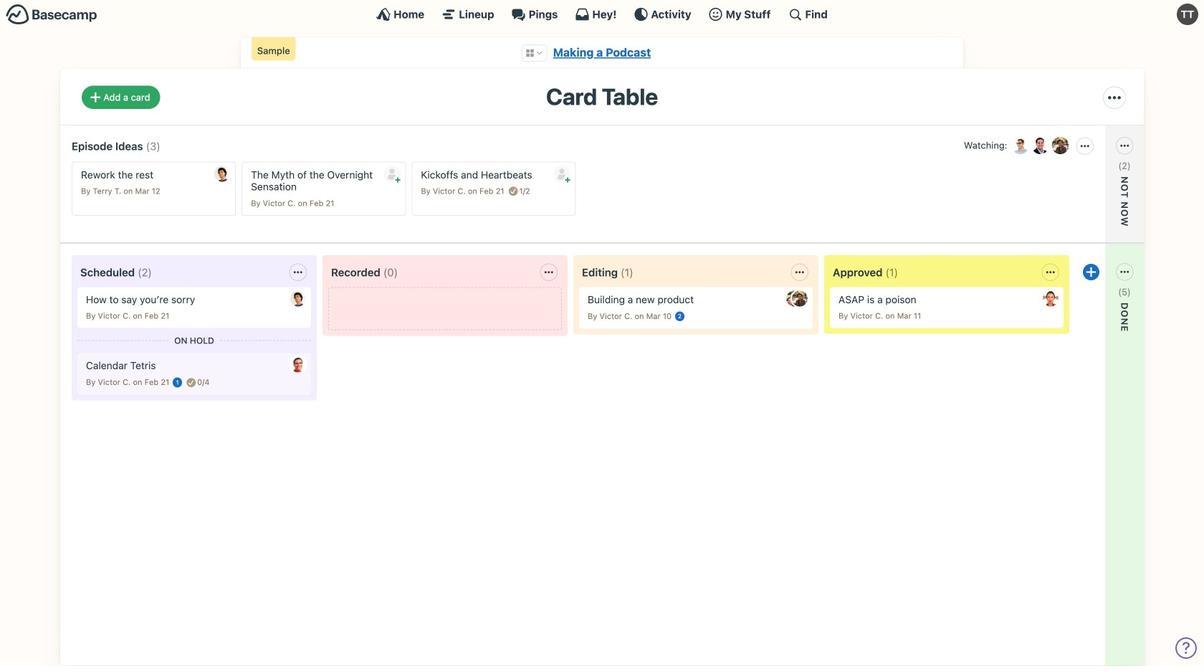 Task type: vqa. For each thing, say whether or not it's contained in the screenshot.
the top NICOLE KATZ icon
yes



Task type: locate. For each thing, give the bounding box(es) containing it.
on mar 10 element
[[635, 312, 672, 321]]

keyboard shortcut: ⌘ + / image
[[788, 7, 803, 22]]

terry turtle image
[[1177, 4, 1199, 25]]

switch accounts image
[[6, 4, 98, 26]]

annie bryan image
[[1043, 291, 1059, 306]]

None submit
[[383, 166, 401, 183], [553, 166, 571, 183], [1030, 183, 1130, 201], [1030, 309, 1130, 327], [383, 166, 401, 183], [553, 166, 571, 183], [1030, 183, 1130, 201], [1030, 309, 1130, 327]]

jared davis image
[[290, 291, 306, 306]]

nicole katz image
[[1051, 135, 1071, 155]]

jennifer young image
[[786, 291, 802, 306]]

on feb 21 element
[[468, 186, 504, 196], [298, 198, 334, 208], [133, 311, 169, 320], [133, 378, 169, 387]]

breadcrumb element
[[241, 37, 964, 68]]



Task type: describe. For each thing, give the bounding box(es) containing it.
steve marsh image
[[290, 357, 306, 373]]

nicole katz image
[[792, 291, 808, 306]]

josh fiske image
[[1031, 135, 1051, 155]]

jared davis image
[[214, 166, 230, 182]]

on mar 12 element
[[124, 186, 160, 196]]

main element
[[0, 0, 1204, 28]]

on mar 11 element
[[886, 311, 921, 320]]

victor cooper image
[[1011, 135, 1031, 155]]



